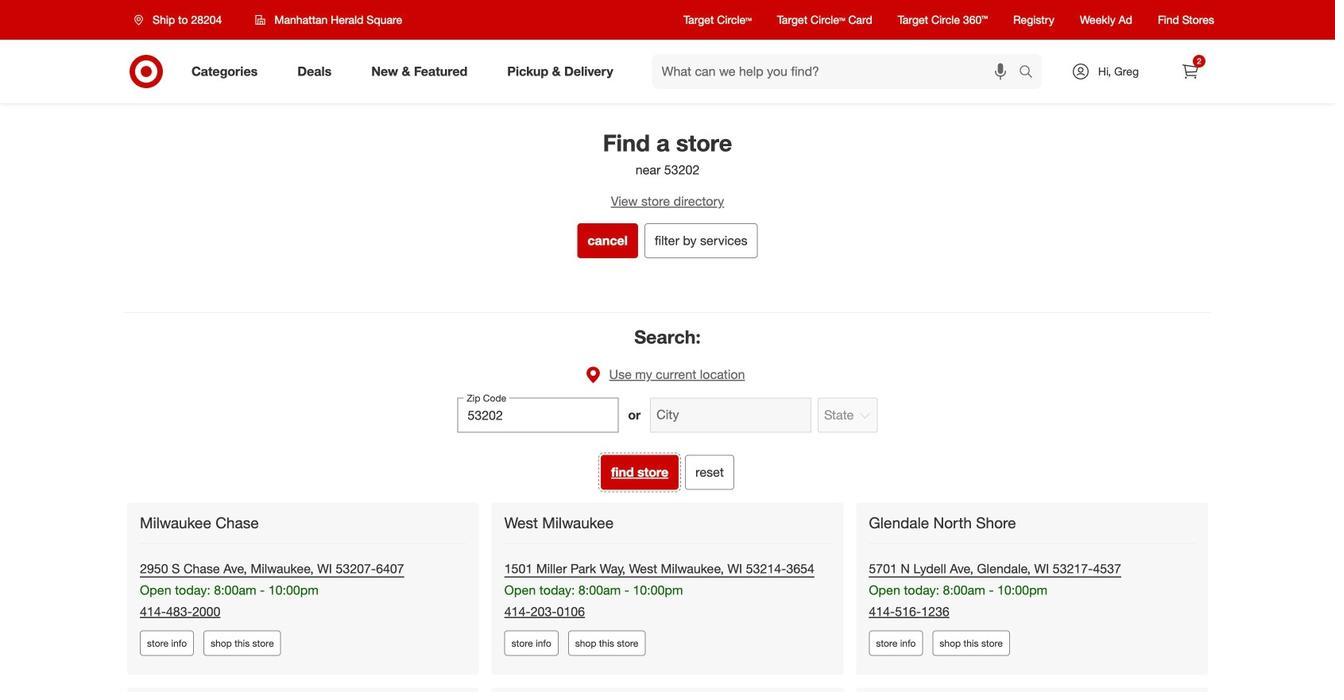 Task type: vqa. For each thing, say whether or not it's contained in the screenshot.
right of
no



Task type: locate. For each thing, give the bounding box(es) containing it.
None text field
[[457, 398, 619, 433], [650, 398, 811, 433], [457, 398, 619, 433], [650, 398, 811, 433]]



Task type: describe. For each thing, give the bounding box(es) containing it.
What can we help you find? suggestions appear below search field
[[652, 54, 1023, 89]]



